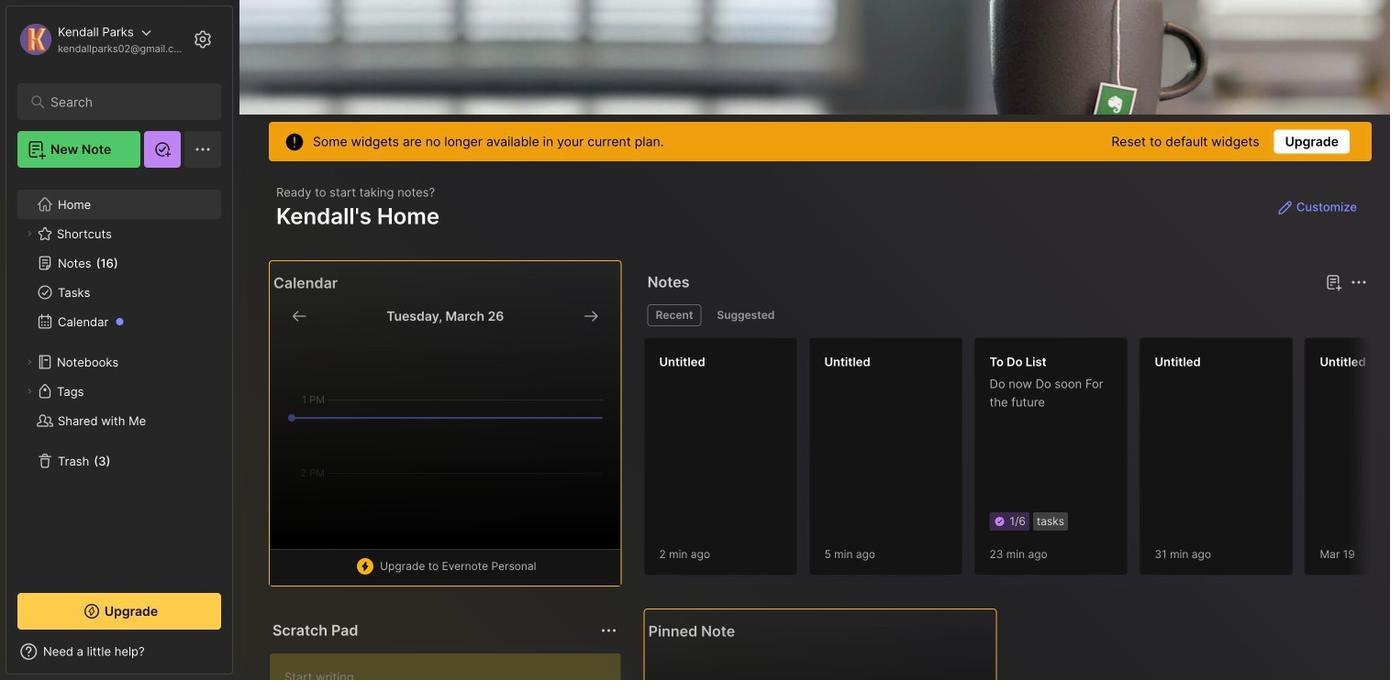 Task type: locate. For each thing, give the bounding box(es) containing it.
1 horizontal spatial more actions field
[[1346, 270, 1372, 295]]

None search field
[[50, 91, 197, 113]]

0 horizontal spatial more actions image
[[598, 620, 620, 642]]

0 horizontal spatial more actions field
[[596, 618, 622, 644]]

0 vertical spatial more actions image
[[1348, 272, 1370, 294]]

tab
[[647, 305, 701, 327], [709, 305, 783, 327]]

More actions field
[[1346, 270, 1372, 295], [596, 618, 622, 644]]

more actions image
[[1348, 272, 1370, 294], [598, 620, 620, 642]]

1 vertical spatial more actions image
[[598, 620, 620, 642]]

0 vertical spatial more actions field
[[1346, 270, 1372, 295]]

row group
[[644, 338, 1390, 587]]

1 vertical spatial more actions field
[[596, 618, 622, 644]]

0 horizontal spatial tab
[[647, 305, 701, 327]]

tab list
[[647, 305, 1364, 327]]

tree
[[6, 179, 232, 577]]

1 horizontal spatial more actions image
[[1348, 272, 1370, 294]]

2 tab from the left
[[709, 305, 783, 327]]

1 horizontal spatial tab
[[709, 305, 783, 327]]



Task type: describe. For each thing, give the bounding box(es) containing it.
settings image
[[192, 28, 214, 50]]

tree inside main element
[[6, 179, 232, 577]]

WHAT'S NEW field
[[6, 638, 232, 667]]

main element
[[0, 0, 239, 681]]

Account field
[[17, 21, 187, 58]]

Start writing… text field
[[284, 654, 620, 681]]

click to collapse image
[[232, 647, 245, 669]]

expand notebooks image
[[24, 357, 35, 368]]

none search field inside main element
[[50, 91, 197, 113]]

Search text field
[[50, 94, 197, 111]]

1 tab from the left
[[647, 305, 701, 327]]

expand tags image
[[24, 386, 35, 397]]



Task type: vqa. For each thing, say whether or not it's contained in the screenshot.
More actions image
yes



